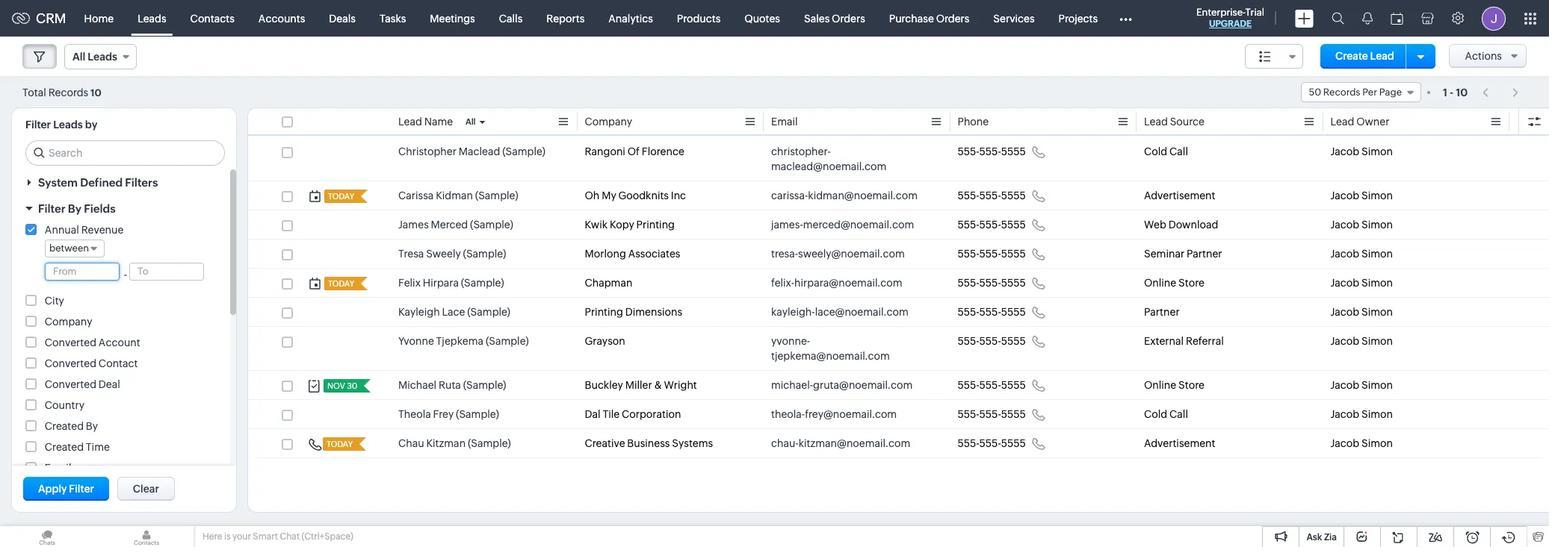 Task type: vqa. For each thing, say whether or not it's contained in the screenshot.
the nov inside the Printing Dimensions Jeremy Miller Printing Dimensions (Sample) Donette Foller (Sample) $ 25,000.00 Nov 14, 2023
no



Task type: describe. For each thing, give the bounding box(es) containing it.
chat
[[280, 532, 300, 543]]

kayleigh lace (sample)
[[398, 306, 510, 318]]

felix hirpara (sample)
[[398, 277, 504, 289]]

corporation
[[622, 409, 681, 421]]

online for felix-hirpara@noemail.com
[[1144, 277, 1176, 289]]

All Leads field
[[64, 44, 137, 69]]

1
[[1443, 86, 1448, 98]]

cold for theola-frey@noemail.com
[[1144, 409, 1167, 421]]

contact
[[99, 358, 138, 370]]

1 horizontal spatial partner
[[1187, 248, 1222, 260]]

trial
[[1245, 7, 1264, 18]]

external
[[1144, 336, 1184, 347]]

(sample) for chau kitzman (sample)
[[468, 438, 511, 450]]

5555 for yvonne- tjepkema@noemail.com
[[1001, 336, 1026, 347]]

today for chau kitzman (sample)
[[327, 440, 353, 449]]

records for 50
[[1323, 87, 1360, 98]]

morlong associates
[[585, 248, 680, 260]]

yvonne-
[[771, 336, 810, 347]]

james merced (sample) link
[[398, 217, 513, 232]]

buckley
[[585, 380, 623, 392]]

your
[[232, 532, 251, 543]]

jacob for carissa-kidman@noemail.com
[[1331, 190, 1360, 202]]

lead for lead name
[[398, 116, 422, 128]]

buckley miller & wright
[[585, 380, 697, 392]]

gruta@noemail.com
[[813, 380, 913, 392]]

filter inside apply filter button
[[69, 484, 94, 495]]

(sample) for michael ruta (sample)
[[463, 380, 506, 392]]

converted for converted account
[[45, 337, 96, 349]]

simon for christopher- maclead@noemail.com
[[1362, 146, 1393, 158]]

merced
[[431, 219, 468, 231]]

(sample) for tresa sweely (sample)
[[463, 248, 506, 260]]

seminar
[[1144, 248, 1185, 260]]

system defined filters
[[38, 176, 158, 189]]

felix-hirpara@noemail.com link
[[771, 276, 902, 291]]

theola-frey@noemail.com link
[[771, 407, 897, 422]]

jacob simon for chau-kitzman@noemail.com
[[1331, 438, 1393, 450]]

sweely
[[426, 248, 461, 260]]

created for created time
[[45, 442, 84, 454]]

products link
[[665, 0, 733, 36]]

converted for converted deal
[[45, 379, 96, 391]]

555-555-5555 for chau-kitzman@noemail.com
[[958, 438, 1026, 450]]

simon for james-merced@noemail.com
[[1362, 219, 1393, 231]]

carissa-kidman@noemail.com link
[[771, 188, 918, 203]]

projects link
[[1047, 0, 1110, 36]]

1 horizontal spatial company
[[585, 116, 632, 128]]

all leads
[[72, 51, 117, 63]]

by for created
[[86, 421, 98, 433]]

leads for all leads
[[88, 51, 117, 63]]

converted contact
[[45, 358, 138, 370]]

simon for theola-frey@noemail.com
[[1362, 409, 1393, 421]]

cold call for theola-frey@noemail.com
[[1144, 409, 1188, 421]]

&
[[654, 380, 662, 392]]

hirpara@noemail.com
[[794, 277, 902, 289]]

0 horizontal spatial company
[[45, 316, 92, 328]]

annual
[[45, 224, 79, 236]]

simon for yvonne- tjepkema@noemail.com
[[1362, 336, 1393, 347]]

online store for gruta@noemail.com
[[1144, 380, 1205, 392]]

size image
[[1259, 50, 1271, 64]]

kitzman
[[426, 438, 466, 450]]

theola frey (sample) link
[[398, 407, 499, 422]]

christopher
[[398, 146, 457, 158]]

theola
[[398, 409, 431, 421]]

kidman@noemail.com
[[808, 190, 918, 202]]

deals
[[329, 12, 356, 24]]

account
[[99, 337, 140, 349]]

555-555-5555 for tresa-sweely@noemail.com
[[958, 248, 1026, 260]]

web download
[[1144, 219, 1218, 231]]

5555 for tresa-sweely@noemail.com
[[1001, 248, 1026, 260]]

here is your smart chat (ctrl+space)
[[203, 532, 353, 543]]

filter leads by
[[25, 119, 97, 131]]

apply
[[38, 484, 67, 495]]

carissa-
[[771, 190, 808, 202]]

revenue
[[81, 224, 124, 236]]

jacob simon for kayleigh-lace@noemail.com
[[1331, 306, 1393, 318]]

5555 for chau-kitzman@noemail.com
[[1001, 438, 1026, 450]]

(sample) for carissa kidman (sample)
[[475, 190, 518, 202]]

printing dimensions
[[585, 306, 682, 318]]

jacob for yvonne- tjepkema@noemail.com
[[1331, 336, 1360, 347]]

0 horizontal spatial email
[[45, 463, 71, 475]]

here
[[203, 532, 222, 543]]

lead owner
[[1331, 116, 1390, 128]]

between field
[[45, 240, 105, 258]]

555-555-5555 for theola-frey@noemail.com
[[958, 409, 1026, 421]]

store for michael-gruta@noemail.com
[[1179, 380, 1205, 392]]

jacob for tresa-sweely@noemail.com
[[1331, 248, 1360, 260]]

kwik
[[585, 219, 608, 231]]

50
[[1309, 87, 1321, 98]]

ruta
[[439, 380, 461, 392]]

store for felix-hirpara@noemail.com
[[1179, 277, 1205, 289]]

create menu image
[[1295, 9, 1314, 27]]

jacob simon for felix-hirpara@noemail.com
[[1331, 277, 1393, 289]]

advertisement for kitzman@noemail.com
[[1144, 438, 1216, 450]]

services
[[993, 12, 1035, 24]]

profile element
[[1473, 0, 1515, 36]]

yvonne tjepkema (sample)
[[398, 336, 529, 347]]

5555 for michael-gruta@noemail.com
[[1001, 380, 1026, 392]]

(sample) for felix hirpara (sample)
[[461, 277, 504, 289]]

filter for filter leads by
[[25, 119, 51, 131]]

analytics
[[609, 12, 653, 24]]

jacob for chau-kitzman@noemail.com
[[1331, 438, 1360, 450]]

rangoni
[[585, 146, 625, 158]]

jacob for christopher- maclead@noemail.com
[[1331, 146, 1360, 158]]

ask
[[1307, 533, 1322, 543]]

0 vertical spatial email
[[771, 116, 798, 128]]

jacob for kayleigh-lace@noemail.com
[[1331, 306, 1360, 318]]

5555 for felix-hirpara@noemail.com
[[1001, 277, 1026, 289]]

today link for felix
[[324, 277, 356, 291]]

kidman
[[436, 190, 473, 202]]

simon for tresa-sweely@noemail.com
[[1362, 248, 1393, 260]]

kayleigh lace (sample) link
[[398, 305, 510, 320]]

deal
[[99, 379, 120, 391]]

create menu element
[[1286, 0, 1323, 36]]

michael ruta (sample)
[[398, 380, 506, 392]]

5555 for james-merced@noemail.com
[[1001, 219, 1026, 231]]

crm
[[36, 10, 66, 26]]

yvonne- tjepkema@noemail.com link
[[771, 334, 928, 364]]

tresa sweely (sample) link
[[398, 247, 506, 262]]

christopher- maclead@noemail.com
[[771, 146, 887, 173]]

records for total
[[48, 86, 88, 98]]

simon for carissa-kidman@noemail.com
[[1362, 190, 1393, 202]]

lead for lead owner
[[1331, 116, 1354, 128]]

christopher maclead (sample)
[[398, 146, 546, 158]]

tresa
[[398, 248, 424, 260]]

simon for kayleigh-lace@noemail.com
[[1362, 306, 1393, 318]]

chats image
[[0, 527, 94, 548]]

555-555-5555 for michael-gruta@noemail.com
[[958, 380, 1026, 392]]

total
[[22, 86, 46, 98]]

home link
[[72, 0, 126, 36]]

purchase orders
[[889, 12, 970, 24]]

annual revenue
[[45, 224, 124, 236]]

1 horizontal spatial printing
[[636, 219, 675, 231]]

external referral
[[1144, 336, 1224, 347]]

felix
[[398, 277, 421, 289]]

nov 30
[[327, 382, 357, 391]]

jacob simon for carissa-kidman@noemail.com
[[1331, 190, 1393, 202]]

by for filter
[[68, 203, 81, 215]]

lace@noemail.com
[[815, 306, 909, 318]]

(sample) for kayleigh lace (sample)
[[467, 306, 510, 318]]

city
[[45, 295, 64, 307]]

carissa kidman (sample)
[[398, 190, 518, 202]]

5555 for theola-frey@noemail.com
[[1001, 409, 1026, 421]]

between
[[49, 243, 89, 254]]

Other Modules field
[[1110, 6, 1142, 30]]

lead inside button
[[1370, 50, 1394, 62]]

theola-
[[771, 409, 805, 421]]

defined
[[80, 176, 123, 189]]

maclead
[[459, 146, 500, 158]]

james-merced@noemail.com
[[771, 219, 914, 231]]

dimensions
[[625, 306, 682, 318]]

today for felix hirpara (sample)
[[328, 279, 354, 288]]

cold call for christopher- maclead@noemail.com
[[1144, 146, 1188, 158]]



Task type: locate. For each thing, give the bounding box(es) containing it.
jacob simon for christopher- maclead@noemail.com
[[1331, 146, 1393, 158]]

online store down "external referral" at the bottom right of page
[[1144, 380, 1205, 392]]

web
[[1144, 219, 1166, 231]]

online down external
[[1144, 380, 1176, 392]]

quotes
[[745, 12, 780, 24]]

2 vertical spatial leads
[[53, 119, 83, 131]]

grayson
[[585, 336, 625, 347]]

email up apply at left bottom
[[45, 463, 71, 475]]

0 vertical spatial cold call
[[1144, 146, 1188, 158]]

converted for converted contact
[[45, 358, 96, 370]]

0 vertical spatial online store
[[1144, 277, 1205, 289]]

0 vertical spatial online
[[1144, 277, 1176, 289]]

kitzman@noemail.com
[[799, 438, 910, 450]]

2 orders from the left
[[936, 12, 970, 24]]

1 555-555-5555 from the top
[[958, 146, 1026, 158]]

- right 1
[[1450, 86, 1454, 98]]

(sample) for theola frey (sample)
[[456, 409, 499, 421]]

1 horizontal spatial records
[[1323, 87, 1360, 98]]

today for carissa kidman (sample)
[[328, 192, 354, 201]]

1 vertical spatial cold
[[1144, 409, 1167, 421]]

download
[[1169, 219, 1218, 231]]

yvonne- tjepkema@noemail.com
[[771, 336, 890, 362]]

create lead button
[[1320, 44, 1409, 69]]

filter down total
[[25, 119, 51, 131]]

1 call from the top
[[1170, 146, 1188, 158]]

records right 50
[[1323, 87, 1360, 98]]

Search text field
[[26, 141, 224, 165]]

1 vertical spatial today link
[[324, 277, 356, 291]]

2 horizontal spatial leads
[[138, 12, 166, 24]]

simon for felix-hirpara@noemail.com
[[1362, 277, 1393, 289]]

lead left owner
[[1331, 116, 1354, 128]]

1 vertical spatial converted
[[45, 358, 96, 370]]

0 vertical spatial printing
[[636, 219, 675, 231]]

call down lead source at the top
[[1170, 146, 1188, 158]]

michael-
[[771, 380, 813, 392]]

filter
[[25, 119, 51, 131], [38, 203, 65, 215], [69, 484, 94, 495]]

1 jacob simon from the top
[[1331, 146, 1393, 158]]

cold
[[1144, 146, 1167, 158], [1144, 409, 1167, 421]]

9 jacob from the top
[[1331, 409, 1360, 421]]

all inside field
[[72, 51, 85, 63]]

10 5555 from the top
[[1001, 438, 1026, 450]]

1 vertical spatial online store
[[1144, 380, 1205, 392]]

systems
[[672, 438, 713, 450]]

theola-frey@noemail.com
[[771, 409, 897, 421]]

enterprise-trial upgrade
[[1196, 7, 1264, 29]]

2 vertical spatial filter
[[69, 484, 94, 495]]

orders right purchase
[[936, 12, 970, 24]]

search element
[[1323, 0, 1353, 37]]

0 vertical spatial -
[[1450, 86, 1454, 98]]

None field
[[1245, 44, 1303, 69]]

10 for 1 - 10
[[1456, 86, 1468, 98]]

apply filter button
[[23, 478, 109, 501]]

4 jacob simon from the top
[[1331, 248, 1393, 260]]

3 simon from the top
[[1362, 219, 1393, 231]]

0 vertical spatial cold
[[1144, 146, 1167, 158]]

meetings link
[[418, 0, 487, 36]]

0 horizontal spatial all
[[72, 51, 85, 63]]

(sample) right frey
[[456, 409, 499, 421]]

jacob for theola-frey@noemail.com
[[1331, 409, 1360, 421]]

chau-kitzman@noemail.com link
[[771, 436, 910, 451]]

3 jacob simon from the top
[[1331, 219, 1393, 231]]

(sample) right lace
[[467, 306, 510, 318]]

signals image
[[1362, 12, 1373, 25]]

james
[[398, 219, 429, 231]]

jacob simon for michael-gruta@noemail.com
[[1331, 380, 1393, 392]]

leads for filter leads by
[[53, 119, 83, 131]]

4 simon from the top
[[1362, 248, 1393, 260]]

- left to text field at the left of page
[[124, 269, 127, 281]]

owner
[[1356, 116, 1390, 128]]

10 up 'by'
[[90, 87, 101, 98]]

3 jacob from the top
[[1331, 219, 1360, 231]]

(sample) for james merced (sample)
[[470, 219, 513, 231]]

created down created by on the left bottom of the page
[[45, 442, 84, 454]]

email up christopher-
[[771, 116, 798, 128]]

associates
[[628, 248, 680, 260]]

0 horizontal spatial records
[[48, 86, 88, 98]]

james-merced@noemail.com link
[[771, 217, 914, 232]]

1 advertisement from the top
[[1144, 190, 1216, 202]]

name
[[424, 116, 453, 128]]

1 horizontal spatial leads
[[88, 51, 117, 63]]

2 vertical spatial converted
[[45, 379, 96, 391]]

profile image
[[1482, 6, 1506, 30]]

0 vertical spatial created
[[45, 421, 84, 433]]

2 created from the top
[[45, 442, 84, 454]]

7 5555 from the top
[[1001, 336, 1026, 347]]

0 vertical spatial store
[[1179, 277, 1205, 289]]

tile
[[603, 409, 620, 421]]

(sample) right maclead
[[502, 146, 546, 158]]

jacob simon for theola-frey@noemail.com
[[1331, 409, 1393, 421]]

store down "external referral" at the bottom right of page
[[1179, 380, 1205, 392]]

555-555-5555 for kayleigh-lace@noemail.com
[[958, 306, 1026, 318]]

kayleigh
[[398, 306, 440, 318]]

advertisement for kidman@noemail.com
[[1144, 190, 1216, 202]]

2 cold from the top
[[1144, 409, 1167, 421]]

leads down the home link
[[88, 51, 117, 63]]

8 jacob simon from the top
[[1331, 380, 1393, 392]]

jacob simon for yvonne- tjepkema@noemail.com
[[1331, 336, 1393, 347]]

(sample) for christopher maclead (sample)
[[502, 146, 546, 158]]

1 online store from the top
[[1144, 277, 1205, 289]]

today link for carissa
[[324, 190, 356, 203]]

1 horizontal spatial email
[[771, 116, 798, 128]]

by
[[68, 203, 81, 215], [86, 421, 98, 433]]

555-555-5555 for yvonne- tjepkema@noemail.com
[[958, 336, 1026, 347]]

orders right sales
[[832, 12, 865, 24]]

555-555-5555 for carissa-kidman@noemail.com
[[958, 190, 1026, 202]]

lead for lead source
[[1144, 116, 1168, 128]]

orders
[[832, 12, 865, 24], [936, 12, 970, 24]]

4 555-555-5555 from the top
[[958, 248, 1026, 260]]

smart
[[253, 532, 278, 543]]

orders for purchase orders
[[936, 12, 970, 24]]

555-555-5555
[[958, 146, 1026, 158], [958, 190, 1026, 202], [958, 219, 1026, 231], [958, 248, 1026, 260], [958, 277, 1026, 289], [958, 306, 1026, 318], [958, 336, 1026, 347], [958, 380, 1026, 392], [958, 409, 1026, 421], [958, 438, 1026, 450]]

4 jacob from the top
[[1331, 248, 1360, 260]]

1 vertical spatial online
[[1144, 380, 1176, 392]]

lace
[[442, 306, 465, 318]]

30
[[347, 382, 357, 391]]

1 horizontal spatial all
[[466, 117, 476, 126]]

today
[[328, 192, 354, 201], [328, 279, 354, 288], [327, 440, 353, 449]]

0 vertical spatial company
[[585, 116, 632, 128]]

0 horizontal spatial -
[[124, 269, 127, 281]]

cold down lead source at the top
[[1144, 146, 1167, 158]]

online down seminar at the top of the page
[[1144, 277, 1176, 289]]

row group containing christopher maclead (sample)
[[248, 138, 1549, 459]]

michael
[[398, 380, 437, 392]]

company down the city
[[45, 316, 92, 328]]

2 5555 from the top
[[1001, 190, 1026, 202]]

lead right create
[[1370, 50, 1394, 62]]

0 vertical spatial today link
[[324, 190, 356, 203]]

10 555-555-5555 from the top
[[958, 438, 1026, 450]]

contacts image
[[99, 527, 194, 548]]

1 horizontal spatial orders
[[936, 12, 970, 24]]

0 horizontal spatial printing
[[585, 306, 623, 318]]

chau-
[[771, 438, 799, 450]]

calendar image
[[1391, 12, 1403, 24]]

2 555-555-5555 from the top
[[958, 190, 1026, 202]]

zia
[[1324, 533, 1337, 543]]

filter right apply at left bottom
[[69, 484, 94, 495]]

oh my goodknits inc
[[585, 190, 686, 202]]

2 vertical spatial today link
[[323, 438, 354, 451]]

1 horizontal spatial by
[[86, 421, 98, 433]]

florence
[[642, 146, 684, 158]]

kayleigh-
[[771, 306, 815, 318]]

555-555-5555 for james-merced@noemail.com
[[958, 219, 1026, 231]]

partner down download
[[1187, 248, 1222, 260]]

1 vertical spatial partner
[[1144, 306, 1180, 318]]

jacob simon for james-merced@noemail.com
[[1331, 219, 1393, 231]]

hirpara
[[423, 277, 459, 289]]

1 vertical spatial leads
[[88, 51, 117, 63]]

1 jacob from the top
[[1331, 146, 1360, 158]]

5555 for kayleigh-lace@noemail.com
[[1001, 306, 1026, 318]]

5 jacob from the top
[[1331, 277, 1360, 289]]

5555 for christopher- maclead@noemail.com
[[1001, 146, 1026, 158]]

7 jacob from the top
[[1331, 336, 1360, 347]]

row group
[[248, 138, 1549, 459]]

oh
[[585, 190, 600, 202]]

chau kitzman (sample) link
[[398, 436, 511, 451]]

1 store from the top
[[1179, 277, 1205, 289]]

purchase
[[889, 12, 934, 24]]

cold call down lead source at the top
[[1144, 146, 1188, 158]]

(sample) up kayleigh lace (sample) link
[[461, 277, 504, 289]]

6 jacob simon from the top
[[1331, 306, 1393, 318]]

inc
[[671, 190, 686, 202]]

apply filter
[[38, 484, 94, 495]]

carissa-kidman@noemail.com
[[771, 190, 918, 202]]

7 555-555-5555 from the top
[[958, 336, 1026, 347]]

(sample) right tjepkema in the bottom left of the page
[[486, 336, 529, 347]]

10 right 1
[[1456, 86, 1468, 98]]

actions
[[1465, 50, 1502, 62]]

all up christopher maclead (sample)
[[466, 117, 476, 126]]

1 vertical spatial today
[[328, 279, 354, 288]]

50 records per page
[[1309, 87, 1402, 98]]

1 vertical spatial email
[[45, 463, 71, 475]]

lead left name
[[398, 116, 422, 128]]

by up annual revenue
[[68, 203, 81, 215]]

0 vertical spatial leads
[[138, 12, 166, 24]]

3 555-555-5555 from the top
[[958, 219, 1026, 231]]

(sample)
[[502, 146, 546, 158], [475, 190, 518, 202], [470, 219, 513, 231], [463, 248, 506, 260], [461, 277, 504, 289], [467, 306, 510, 318], [486, 336, 529, 347], [463, 380, 506, 392], [456, 409, 499, 421], [468, 438, 511, 450]]

carissa
[[398, 190, 434, 202]]

1 vertical spatial cold call
[[1144, 409, 1188, 421]]

50 Records Per Page field
[[1301, 82, 1421, 102]]

8 555-555-5555 from the top
[[958, 380, 1026, 392]]

tasks
[[380, 12, 406, 24]]

6 5555 from the top
[[1001, 306, 1026, 318]]

1 5555 from the top
[[1001, 146, 1026, 158]]

10 for total records 10
[[90, 87, 101, 98]]

business
[[627, 438, 670, 450]]

cold call down external
[[1144, 409, 1188, 421]]

created by
[[45, 421, 98, 433]]

all for all
[[466, 117, 476, 126]]

christopher maclead (sample) link
[[398, 144, 546, 159]]

partner up external
[[1144, 306, 1180, 318]]

leads inside field
[[88, 51, 117, 63]]

1 cold call from the top
[[1144, 146, 1188, 158]]

0 vertical spatial by
[[68, 203, 81, 215]]

call for theola-frey@noemail.com
[[1170, 409, 1188, 421]]

lead left source
[[1144, 116, 1168, 128]]

2 cold call from the top
[[1144, 409, 1188, 421]]

0 horizontal spatial by
[[68, 203, 81, 215]]

reports link
[[535, 0, 597, 36]]

time
[[86, 442, 110, 454]]

search image
[[1332, 12, 1344, 25]]

0 horizontal spatial orders
[[832, 12, 865, 24]]

jacob for james-merced@noemail.com
[[1331, 219, 1360, 231]]

created time
[[45, 442, 110, 454]]

tresa-
[[771, 248, 798, 260]]

From text field
[[46, 264, 119, 280]]

(sample) right merced on the left top of page
[[470, 219, 513, 231]]

10
[[1456, 86, 1468, 98], [90, 87, 101, 98]]

5 555-555-5555 from the top
[[958, 277, 1026, 289]]

9 simon from the top
[[1362, 409, 1393, 421]]

1 vertical spatial printing
[[585, 306, 623, 318]]

store down seminar partner on the top right of page
[[1179, 277, 1205, 289]]

1 vertical spatial created
[[45, 442, 84, 454]]

9 jacob simon from the top
[[1331, 409, 1393, 421]]

leads left 'by'
[[53, 119, 83, 131]]

all up total records 10
[[72, 51, 85, 63]]

9 5555 from the top
[[1001, 409, 1026, 421]]

simon for chau-kitzman@noemail.com
[[1362, 438, 1393, 450]]

(sample) right 'ruta'
[[463, 380, 506, 392]]

1 simon from the top
[[1362, 146, 1393, 158]]

call down "external referral" at the bottom right of page
[[1170, 409, 1188, 421]]

call for christopher- maclead@noemail.com
[[1170, 146, 1188, 158]]

1 converted from the top
[[45, 337, 96, 349]]

reports
[[546, 12, 585, 24]]

1 vertical spatial filter
[[38, 203, 65, 215]]

tjepkema
[[436, 336, 484, 347]]

felix hirpara (sample) link
[[398, 276, 504, 291]]

1 online from the top
[[1144, 277, 1176, 289]]

online store
[[1144, 277, 1205, 289], [1144, 380, 1205, 392]]

10 inside total records 10
[[90, 87, 101, 98]]

0 vertical spatial converted
[[45, 337, 96, 349]]

4 5555 from the top
[[1001, 248, 1026, 260]]

signals element
[[1353, 0, 1382, 37]]

5 simon from the top
[[1362, 277, 1393, 289]]

jacob
[[1331, 146, 1360, 158], [1331, 190, 1360, 202], [1331, 219, 1360, 231], [1331, 248, 1360, 260], [1331, 277, 1360, 289], [1331, 306, 1360, 318], [1331, 336, 1360, 347], [1331, 380, 1360, 392], [1331, 409, 1360, 421], [1331, 438, 1360, 450]]

(sample) down james merced (sample)
[[463, 248, 506, 260]]

lead name
[[398, 116, 453, 128]]

records
[[48, 86, 88, 98], [1323, 87, 1360, 98]]

7 jacob simon from the top
[[1331, 336, 1393, 347]]

converted up converted contact
[[45, 337, 96, 349]]

printing
[[636, 219, 675, 231], [585, 306, 623, 318]]

(sample) for yvonne tjepkema (sample)
[[486, 336, 529, 347]]

orders for sales orders
[[832, 12, 865, 24]]

filter up annual
[[38, 203, 65, 215]]

1 vertical spatial store
[[1179, 380, 1205, 392]]

1 vertical spatial -
[[124, 269, 127, 281]]

created for created by
[[45, 421, 84, 433]]

1 orders from the left
[[832, 12, 865, 24]]

(sample) right kitzman
[[468, 438, 511, 450]]

6 simon from the top
[[1362, 306, 1393, 318]]

5 jacob simon from the top
[[1331, 277, 1393, 289]]

3 5555 from the top
[[1001, 219, 1026, 231]]

2 jacob simon from the top
[[1331, 190, 1393, 202]]

0 vertical spatial today
[[328, 192, 354, 201]]

3 converted from the top
[[45, 379, 96, 391]]

9 555-555-5555 from the top
[[958, 409, 1026, 421]]

(sample) right kidman
[[475, 190, 518, 202]]

sales
[[804, 12, 830, 24]]

555-555-5555 for felix-hirpara@noemail.com
[[958, 277, 1026, 289]]

company up rangoni
[[585, 116, 632, 128]]

1 created from the top
[[45, 421, 84, 433]]

lead source
[[1144, 116, 1205, 128]]

cold down external
[[1144, 409, 1167, 421]]

8 jacob from the top
[[1331, 380, 1360, 392]]

2 store from the top
[[1179, 380, 1205, 392]]

theola frey (sample)
[[398, 409, 499, 421]]

by up time
[[86, 421, 98, 433]]

simon for michael-gruta@noemail.com
[[1362, 380, 1393, 392]]

10 simon from the top
[[1362, 438, 1393, 450]]

2 online store from the top
[[1144, 380, 1205, 392]]

jacob for michael-gruta@noemail.com
[[1331, 380, 1360, 392]]

navigation
[[1475, 81, 1527, 103]]

jacob simon for tresa-sweely@noemail.com
[[1331, 248, 1393, 260]]

1 cold from the top
[[1144, 146, 1167, 158]]

8 5555 from the top
[[1001, 380, 1026, 392]]

0 vertical spatial filter
[[25, 119, 51, 131]]

1 horizontal spatial -
[[1450, 86, 1454, 98]]

total records 10
[[22, 86, 101, 98]]

555-555-5555 for christopher- maclead@noemail.com
[[958, 146, 1026, 158]]

tresa-sweely@noemail.com link
[[771, 247, 905, 262]]

1 vertical spatial all
[[466, 117, 476, 126]]

printing up grayson
[[585, 306, 623, 318]]

0 vertical spatial call
[[1170, 146, 1188, 158]]

records up filter leads by
[[48, 86, 88, 98]]

To text field
[[130, 264, 203, 280]]

referral
[[1186, 336, 1224, 347]]

0 vertical spatial advertisement
[[1144, 190, 1216, 202]]

filter for filter by fields
[[38, 203, 65, 215]]

phone
[[958, 116, 989, 128]]

1 vertical spatial company
[[45, 316, 92, 328]]

all for all leads
[[72, 51, 85, 63]]

by inside dropdown button
[[68, 203, 81, 215]]

christopher-
[[771, 146, 831, 158]]

0 vertical spatial all
[[72, 51, 85, 63]]

0 horizontal spatial 10
[[90, 87, 101, 98]]

online store down seminar partner on the top right of page
[[1144, 277, 1205, 289]]

1 vertical spatial call
[[1170, 409, 1188, 421]]

online store for hirpara@noemail.com
[[1144, 277, 1205, 289]]

0 horizontal spatial partner
[[1144, 306, 1180, 318]]

6 jacob from the top
[[1331, 306, 1360, 318]]

jacob for felix-hirpara@noemail.com
[[1331, 277, 1360, 289]]

deals link
[[317, 0, 368, 36]]

2 online from the top
[[1144, 380, 1176, 392]]

8 simon from the top
[[1362, 380, 1393, 392]]

leads
[[138, 12, 166, 24], [88, 51, 117, 63], [53, 119, 83, 131]]

0 vertical spatial partner
[[1187, 248, 1222, 260]]

cold for christopher- maclead@noemail.com
[[1144, 146, 1167, 158]]

2 call from the top
[[1170, 409, 1188, 421]]

jacob simon
[[1331, 146, 1393, 158], [1331, 190, 1393, 202], [1331, 219, 1393, 231], [1331, 248, 1393, 260], [1331, 277, 1393, 289], [1331, 306, 1393, 318], [1331, 336, 1393, 347], [1331, 380, 1393, 392], [1331, 409, 1393, 421], [1331, 438, 1393, 450]]

0 horizontal spatial leads
[[53, 119, 83, 131]]

converted up converted deal
[[45, 358, 96, 370]]

2 jacob from the top
[[1331, 190, 1360, 202]]

chapman
[[585, 277, 633, 289]]

10 jacob from the top
[[1331, 438, 1360, 450]]

1 vertical spatial by
[[86, 421, 98, 433]]

records inside field
[[1323, 87, 1360, 98]]

2 advertisement from the top
[[1144, 438, 1216, 450]]

today link for chau
[[323, 438, 354, 451]]

projects
[[1059, 12, 1098, 24]]

1 vertical spatial advertisement
[[1144, 438, 1216, 450]]

10 jacob simon from the top
[[1331, 438, 1393, 450]]

chau-kitzman@noemail.com
[[771, 438, 910, 450]]

2 vertical spatial today
[[327, 440, 353, 449]]

maclead@noemail.com
[[771, 161, 887, 173]]

5555 for carissa-kidman@noemail.com
[[1001, 190, 1026, 202]]

filter inside filter by fields dropdown button
[[38, 203, 65, 215]]

1 horizontal spatial 10
[[1456, 86, 1468, 98]]

printing up associates
[[636, 219, 675, 231]]

6 555-555-5555 from the top
[[958, 306, 1026, 318]]

2 converted from the top
[[45, 358, 96, 370]]

converted up country on the bottom left of the page
[[45, 379, 96, 391]]

products
[[677, 12, 721, 24]]

created down country on the bottom left of the page
[[45, 421, 84, 433]]

7 simon from the top
[[1362, 336, 1393, 347]]

dal tile corporation
[[585, 409, 681, 421]]

online for michael-gruta@noemail.com
[[1144, 380, 1176, 392]]

5 5555 from the top
[[1001, 277, 1026, 289]]

clear
[[133, 484, 159, 495]]

leads right the home link
[[138, 12, 166, 24]]

create
[[1335, 50, 1368, 62]]

2 simon from the top
[[1362, 190, 1393, 202]]



